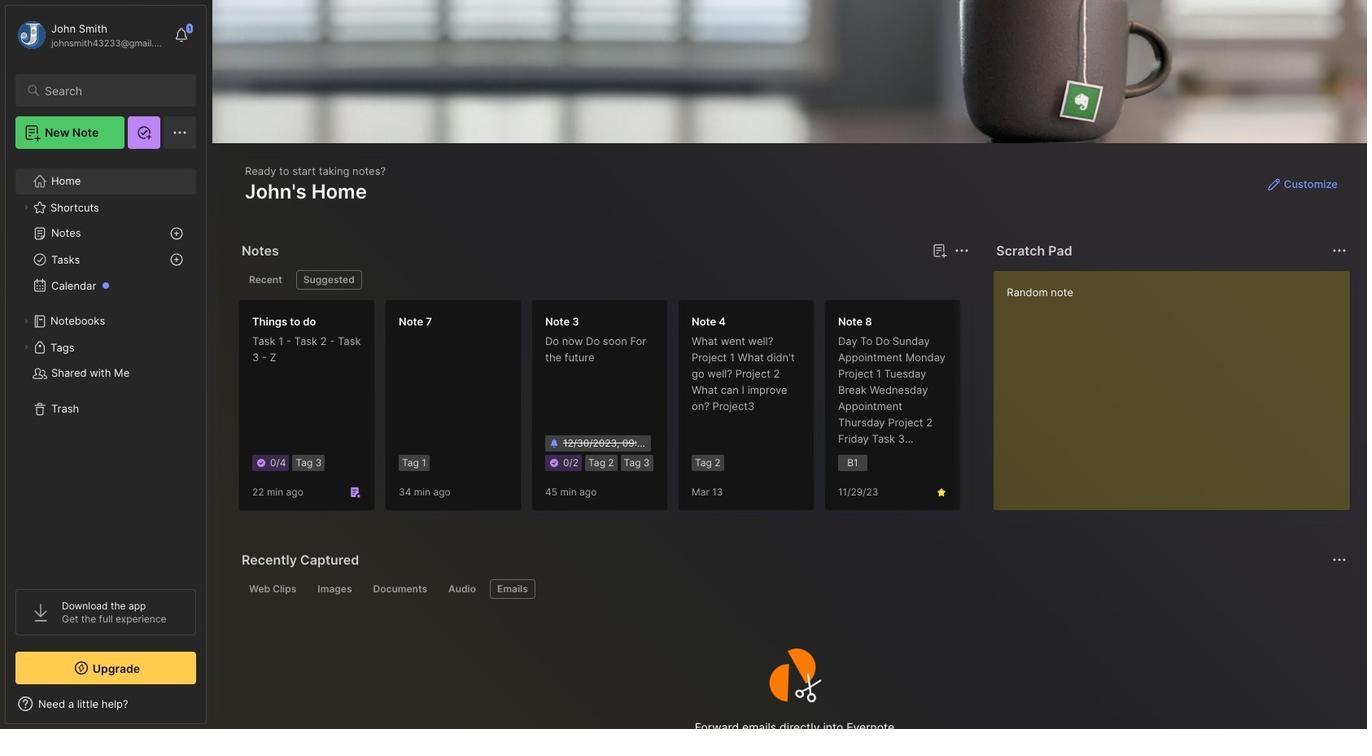 Task type: describe. For each thing, give the bounding box(es) containing it.
tree inside main element
[[6, 159, 206, 574]]

2 more actions image from the top
[[1330, 550, 1349, 570]]

2 tab list from the top
[[242, 579, 1344, 599]]

none search field inside main element
[[45, 81, 181, 100]]

Start writing… text field
[[1007, 271, 1349, 497]]

1 tab list from the top
[[242, 270, 967, 290]]

WHAT'S NEW field
[[6, 691, 206, 717]]



Task type: vqa. For each thing, say whether or not it's contained in the screenshot.
the bottom 'the'
no



Task type: locate. For each thing, give the bounding box(es) containing it.
main element
[[0, 0, 212, 729]]

None search field
[[45, 81, 181, 100]]

more actions image
[[1330, 241, 1349, 260], [1330, 550, 1349, 570]]

1 vertical spatial tab list
[[242, 579, 1344, 599]]

expand notebooks image
[[21, 317, 31, 326]]

tab
[[242, 270, 289, 290], [296, 270, 362, 290], [242, 579, 304, 599], [310, 579, 359, 599], [366, 579, 435, 599], [441, 579, 483, 599], [490, 579, 535, 599]]

0 vertical spatial more actions image
[[1330, 241, 1349, 260]]

tree
[[6, 159, 206, 574]]

0 vertical spatial tab list
[[242, 270, 967, 290]]

expand tags image
[[21, 343, 31, 352]]

row group
[[238, 299, 1367, 521]]

tab list
[[242, 270, 967, 290], [242, 579, 1344, 599]]

1 vertical spatial more actions image
[[1330, 550, 1349, 570]]

more actions image
[[952, 241, 972, 260]]

Account field
[[15, 19, 166, 51]]

Search text field
[[45, 83, 181, 98]]

1 more actions image from the top
[[1330, 241, 1349, 260]]

More actions field
[[951, 239, 973, 262], [1328, 239, 1351, 262], [1328, 548, 1351, 571]]

click to collapse image
[[205, 699, 218, 719]]



